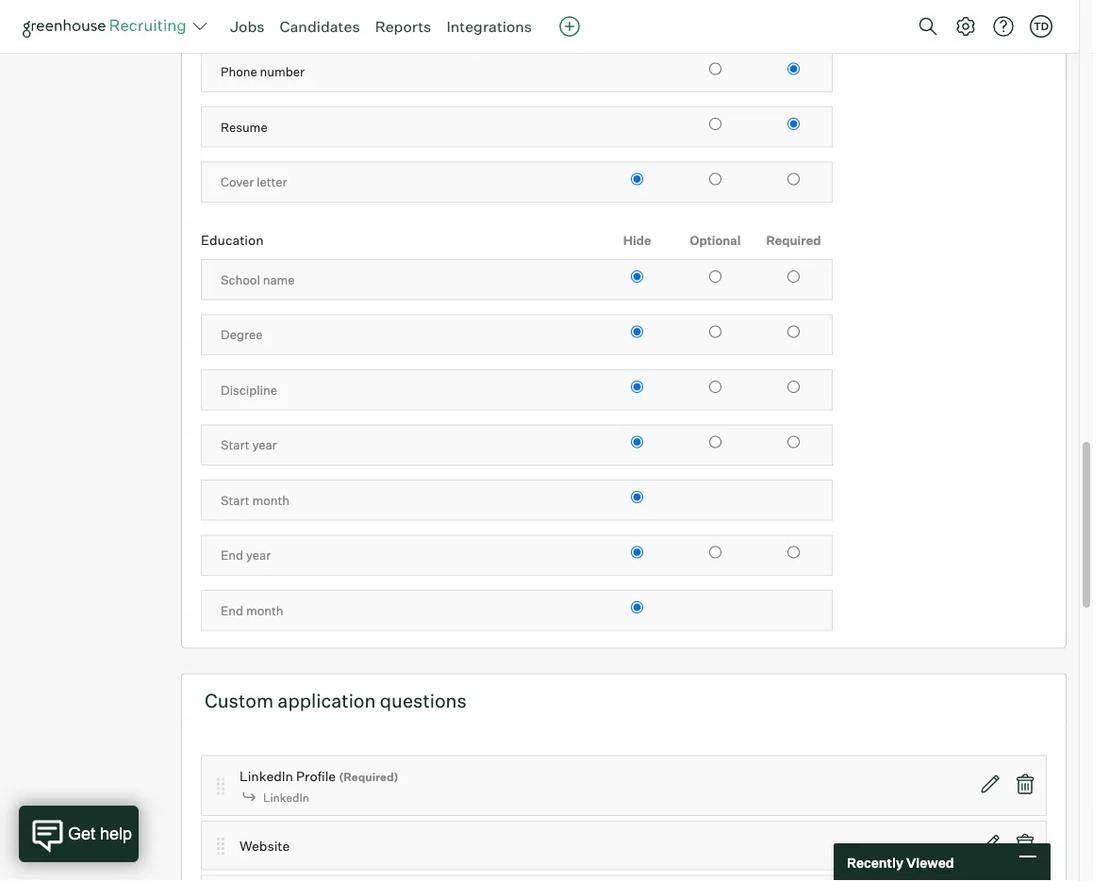 Task type: vqa. For each thing, say whether or not it's contained in the screenshot.
The 'Custom Field' to the bottom
no



Task type: locate. For each thing, give the bounding box(es) containing it.
year for end year
[[246, 549, 271, 564]]

cover letter
[[221, 175, 287, 190]]

website
[[240, 839, 290, 855]]

0 vertical spatial end
[[221, 549, 243, 564]]

name
[[263, 273, 295, 288]]

start up end year
[[221, 494, 250, 509]]

td button
[[1030, 15, 1053, 38]]

year down the start month
[[246, 549, 271, 564]]

1 end from the top
[[221, 549, 243, 564]]

start for start month
[[221, 494, 250, 509]]

2 end from the top
[[221, 604, 243, 619]]

application
[[278, 690, 376, 713]]

school
[[221, 273, 260, 288]]

year up the start month
[[252, 438, 277, 453]]

linkedin down profile
[[263, 792, 309, 806]]

recently
[[847, 855, 904, 871]]

month down start year
[[252, 494, 290, 509]]

configure image
[[955, 15, 977, 38]]

1 start from the top
[[221, 438, 250, 453]]

1 vertical spatial linkedin
[[263, 792, 309, 806]]

(required)
[[339, 771, 399, 785]]

linkedin
[[240, 769, 293, 785], [263, 792, 309, 806]]

2 start from the top
[[221, 494, 250, 509]]

phone number
[[221, 65, 305, 80]]

candidates
[[280, 17, 360, 36]]

end
[[221, 549, 243, 564], [221, 604, 243, 619]]

None radio
[[788, 63, 800, 76], [709, 119, 722, 131], [788, 119, 800, 131], [709, 174, 722, 186], [788, 174, 800, 186], [709, 271, 722, 284], [788, 382, 800, 394], [631, 547, 643, 560], [709, 547, 722, 560], [788, 547, 800, 560], [631, 602, 643, 615], [788, 63, 800, 76], [709, 119, 722, 131], [788, 119, 800, 131], [709, 174, 722, 186], [788, 174, 800, 186], [709, 271, 722, 284], [788, 382, 800, 394], [631, 547, 643, 560], [709, 547, 722, 560], [788, 547, 800, 560], [631, 602, 643, 615]]

year
[[252, 438, 277, 453], [246, 549, 271, 564]]

end year
[[221, 549, 271, 564]]

reports
[[375, 17, 431, 36]]

greenhouse recruiting image
[[23, 15, 192, 38]]

end up end month
[[221, 549, 243, 564]]

end down end year
[[221, 604, 243, 619]]

month down end year
[[246, 604, 284, 619]]

start
[[221, 438, 250, 453], [221, 494, 250, 509]]

viewed
[[906, 855, 954, 871]]

candidates link
[[280, 17, 360, 36]]

1 vertical spatial year
[[246, 549, 271, 564]]

1 vertical spatial end
[[221, 604, 243, 619]]

None radio
[[709, 63, 722, 76], [631, 174, 643, 186], [631, 271, 643, 284], [788, 271, 800, 284], [631, 327, 643, 339], [709, 327, 722, 339], [788, 327, 800, 339], [631, 382, 643, 394], [709, 382, 722, 394], [631, 437, 643, 449], [709, 437, 722, 449], [788, 437, 800, 449], [631, 492, 643, 504], [709, 63, 722, 76], [631, 174, 643, 186], [631, 271, 643, 284], [788, 271, 800, 284], [631, 327, 643, 339], [709, 327, 722, 339], [788, 327, 800, 339], [631, 382, 643, 394], [709, 382, 722, 394], [631, 437, 643, 449], [709, 437, 722, 449], [788, 437, 800, 449], [631, 492, 643, 504]]

0 vertical spatial year
[[252, 438, 277, 453]]

jobs
[[230, 17, 265, 36]]

letter
[[257, 175, 287, 190]]

month for end month
[[246, 604, 284, 619]]

td
[[1034, 20, 1049, 33]]

1 vertical spatial start
[[221, 494, 250, 509]]

0 vertical spatial month
[[252, 494, 290, 509]]

0 vertical spatial start
[[221, 438, 250, 453]]

recently viewed
[[847, 855, 954, 871]]

integrations
[[447, 17, 532, 36]]

start down discipline
[[221, 438, 250, 453]]

start for start year
[[221, 438, 250, 453]]

education
[[201, 233, 264, 249]]

1 vertical spatial month
[[246, 604, 284, 619]]

linkedin left profile
[[240, 769, 293, 785]]

month
[[252, 494, 290, 509], [246, 604, 284, 619]]

0 vertical spatial linkedin
[[240, 769, 293, 785]]

linkedin profile (required)
[[240, 769, 399, 785]]

required
[[767, 233, 821, 248]]

number
[[260, 65, 305, 80]]



Task type: describe. For each thing, give the bounding box(es) containing it.
optional
[[690, 233, 741, 248]]

custom
[[205, 690, 274, 713]]

integrations link
[[447, 17, 532, 36]]

discipline
[[221, 383, 277, 398]]

search image
[[917, 15, 939, 38]]

phone
[[221, 65, 257, 80]]

jobs link
[[230, 17, 265, 36]]

linkedin for linkedin
[[263, 792, 309, 806]]

school name
[[221, 273, 295, 288]]

linkedin for linkedin profile (required)
[[240, 769, 293, 785]]

td button
[[1026, 11, 1056, 42]]

hide
[[623, 233, 651, 248]]

end month
[[221, 604, 284, 619]]

start year
[[221, 438, 277, 453]]

cover
[[221, 175, 254, 190]]

end for end year
[[221, 549, 243, 564]]

reports link
[[375, 17, 431, 36]]

resume
[[221, 120, 268, 135]]

year for start year
[[252, 438, 277, 453]]

degree
[[221, 328, 263, 343]]

email
[[221, 10, 253, 25]]

custom application questions
[[205, 690, 467, 713]]

end for end month
[[221, 604, 243, 619]]

questions
[[380, 690, 467, 713]]

month for start month
[[252, 494, 290, 509]]

profile
[[296, 769, 336, 785]]

start month
[[221, 494, 290, 509]]



